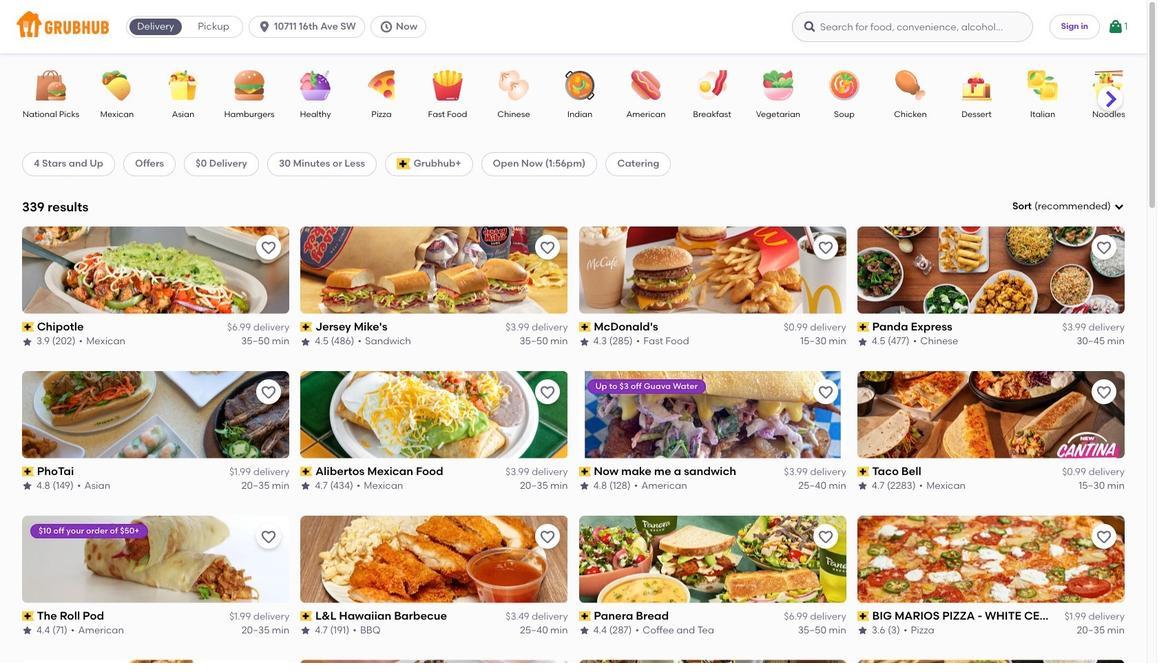 Task type: describe. For each thing, give the bounding box(es) containing it.
subscription pass image for l&l hawaiian barbecue logo
[[300, 611, 313, 621]]

asian image
[[159, 70, 207, 101]]

hamburgers image
[[225, 70, 273, 101]]

charleys cheesesteaks logo image
[[857, 660, 1125, 663]]

dessert image
[[953, 70, 1001, 101]]

subscription pass image for the panera bread logo
[[579, 611, 591, 621]]

vegetarian image
[[754, 70, 802, 101]]

italian image
[[1019, 70, 1067, 101]]

2 horizontal spatial svg image
[[1114, 201, 1125, 212]]

subscription pass image for chipotle logo
[[22, 322, 34, 332]]

star icon image for taco bell logo's subscription pass icon
[[857, 481, 868, 492]]

grubhub plus flag logo image
[[397, 159, 411, 170]]

1 horizontal spatial svg image
[[803, 20, 817, 34]]

photai  logo image
[[22, 371, 289, 458]]

qdoba mexican eats logo image
[[579, 660, 846, 663]]

star icon image for subscription pass icon related to photai  logo
[[22, 481, 33, 492]]

now make me a sandwich logo image
[[579, 371, 846, 458]]

salmon creek cafe logo image
[[301, 660, 568, 663]]

healthy image
[[291, 70, 340, 101]]

jersey mike's logo image
[[301, 226, 568, 314]]

star icon image for mcdonald's logo's subscription pass image
[[579, 336, 590, 347]]

subscription pass image for big marios pizza - white center logo
[[857, 611, 869, 621]]

0 horizontal spatial svg image
[[258, 20, 271, 34]]

l&l hawaiian barbecue logo image
[[301, 516, 568, 603]]

pizza image
[[357, 70, 406, 101]]

subscription pass image for panda express logo
[[857, 322, 869, 332]]

star icon image for subscription pass image corresponding to jersey mike's logo
[[300, 336, 311, 347]]

star icon image for subscription pass image associated with l&l hawaiian barbecue logo
[[300, 626, 311, 637]]

alibertos mexican food logo image
[[301, 371, 568, 458]]

star icon image for panda express logo's subscription pass icon
[[857, 336, 868, 347]]

subscription pass image for mcdonald's logo
[[579, 322, 591, 332]]

breakfast image
[[688, 70, 736, 101]]

chinese image
[[490, 70, 538, 101]]

subscription pass image for photai  logo
[[22, 467, 34, 477]]

subscription pass image for taco bell logo
[[857, 467, 869, 477]]

fast food image
[[424, 70, 472, 101]]



Task type: locate. For each thing, give the bounding box(es) containing it.
indian image
[[556, 70, 604, 101]]

subscription pass image
[[857, 322, 869, 332], [22, 467, 34, 477], [300, 467, 313, 477], [579, 467, 591, 477], [857, 467, 869, 477], [22, 611, 34, 621], [857, 611, 869, 621]]

subscription pass image for alibertos mexican food logo
[[300, 467, 313, 477]]

mcdonald's logo image
[[579, 226, 846, 314]]

subscription pass image
[[22, 322, 34, 332], [300, 322, 313, 332], [579, 322, 591, 332], [300, 611, 313, 621], [579, 611, 591, 621]]

Search for food, convenience, alcohol... search field
[[792, 12, 1033, 42]]

star icon image for alibertos mexican food logo subscription pass icon
[[300, 481, 311, 492]]

the roll pod logo image
[[22, 516, 289, 603]]

star icon image
[[22, 336, 33, 347], [300, 336, 311, 347], [579, 336, 590, 347], [857, 336, 868, 347], [22, 481, 33, 492], [300, 481, 311, 492], [579, 481, 590, 492], [857, 481, 868, 492], [22, 626, 33, 637], [300, 626, 311, 637], [579, 626, 590, 637], [857, 626, 868, 637]]

star icon image for subscription pass icon corresponding to big marios pizza - white center logo
[[857, 626, 868, 637]]

star icon image for subscription pass image for chipotle logo
[[22, 336, 33, 347]]

kfc logo image
[[22, 660, 289, 663]]

svg image
[[1108, 19, 1124, 35], [379, 20, 393, 34]]

subscription pass image for the roll pod logo at bottom left
[[22, 611, 34, 621]]

national picks image
[[27, 70, 75, 101]]

star icon image for subscription pass icon corresponding to the roll pod logo at bottom left
[[22, 626, 33, 637]]

soup image
[[820, 70, 868, 101]]

chicken image
[[886, 70, 935, 101]]

subscription pass image for jersey mike's logo
[[300, 322, 313, 332]]

svg image
[[258, 20, 271, 34], [803, 20, 817, 34], [1114, 201, 1125, 212]]

panera bread logo image
[[579, 516, 846, 603]]

0 horizontal spatial svg image
[[379, 20, 393, 34]]

chipotle logo image
[[22, 226, 289, 314]]

star icon image for subscription pass icon for now make me a sandwich logo
[[579, 481, 590, 492]]

big marios pizza - white center logo image
[[857, 516, 1125, 603]]

svg image up the pizza image on the left top of the page
[[379, 20, 393, 34]]

taco bell logo image
[[857, 371, 1125, 458]]

svg image up noodles image
[[1108, 19, 1124, 35]]

mexican image
[[93, 70, 141, 101]]

main navigation navigation
[[0, 0, 1147, 54]]

panda express logo image
[[857, 226, 1125, 314]]

1 horizontal spatial svg image
[[1108, 19, 1124, 35]]

subscription pass image for now make me a sandwich logo
[[579, 467, 591, 477]]

noodles image
[[1085, 70, 1133, 101]]

american image
[[622, 70, 670, 101]]

star icon image for subscription pass image associated with the panera bread logo
[[579, 626, 590, 637]]

None field
[[1012, 200, 1125, 214]]



Task type: vqa. For each thing, say whether or not it's contained in the screenshot.
American IMAGE
yes



